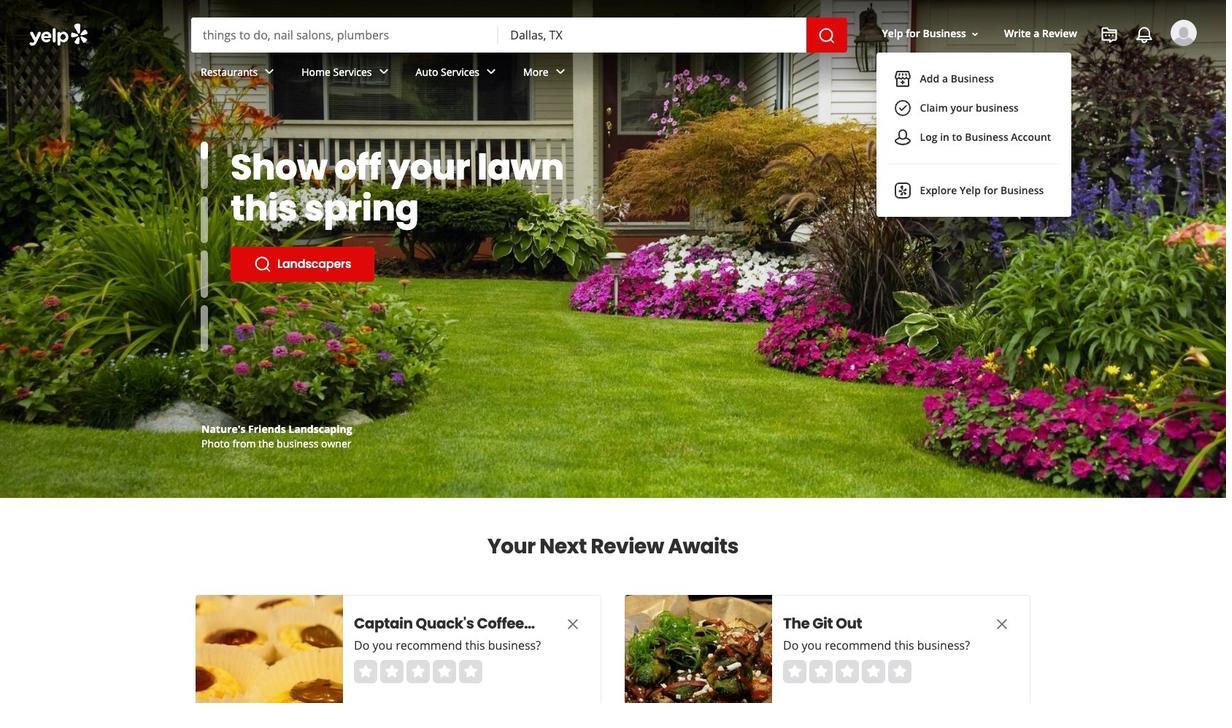 Task type: vqa. For each thing, say whether or not it's contained in the screenshot.
Under the new ownership, how much is the weekend lunch & what time is it till? See
no



Task type: describe. For each thing, give the bounding box(es) containing it.
notifications image
[[1136, 26, 1153, 44]]

3 24 chevron down v2 image from the left
[[483, 63, 500, 81]]

ruby a. image
[[1171, 20, 1197, 46]]

search image
[[818, 27, 836, 44]]

none field things to do, nail salons, plumbers
[[191, 18, 499, 53]]

rating element for "photo of the git out"
[[783, 660, 912, 683]]

24 claim v2 image
[[894, 100, 912, 117]]

16 chevron down v2 image
[[969, 28, 981, 40]]

24 search v2 image
[[254, 256, 272, 273]]

user actions element
[[871, 18, 1218, 217]]

photo of captain quack's coffeehouse image
[[196, 595, 343, 703]]



Task type: locate. For each thing, give the bounding box(es) containing it.
dismiss card image
[[994, 615, 1011, 633]]

None field
[[191, 18, 499, 53], [499, 18, 806, 53]]

dismiss card image
[[564, 615, 582, 633]]

None search field
[[0, 0, 1226, 217], [191, 18, 847, 53], [0, 0, 1226, 217], [191, 18, 847, 53]]

None radio
[[380, 660, 404, 683], [459, 660, 483, 683], [888, 660, 912, 683], [380, 660, 404, 683], [459, 660, 483, 683], [888, 660, 912, 683]]

(no rating) image for rating element for "photo of the git out"
[[783, 660, 912, 683]]

None radio
[[354, 660, 377, 683], [407, 660, 430, 683], [433, 660, 456, 683], [783, 660, 807, 683], [810, 660, 833, 683], [836, 660, 859, 683], [862, 660, 886, 683], [354, 660, 377, 683], [407, 660, 430, 683], [433, 660, 456, 683], [783, 660, 807, 683], [810, 660, 833, 683], [836, 660, 859, 683], [862, 660, 886, 683]]

1 none field from the left
[[191, 18, 499, 53]]

rating element
[[354, 660, 483, 683], [783, 660, 912, 683]]

(no rating) image
[[354, 660, 483, 683], [783, 660, 912, 683]]

1 24 chevron down v2 image from the left
[[261, 63, 278, 81]]

photo of the git out image
[[625, 595, 772, 703]]

none field address, neighborhood, city, state or zip
[[499, 18, 806, 53]]

business categories element
[[189, 53, 1197, 95]]

2 24 chevron down v2 image from the left
[[375, 63, 392, 81]]

1 horizontal spatial rating element
[[783, 660, 912, 683]]

24 chevron down v2 image
[[552, 63, 569, 81]]

1 rating element from the left
[[354, 660, 483, 683]]

2 rating element from the left
[[783, 660, 912, 683]]

0 horizontal spatial rating element
[[354, 660, 483, 683]]

0 horizontal spatial 24 chevron down v2 image
[[261, 63, 278, 81]]

rating element for 'photo of captain quack's coffeehouse'
[[354, 660, 483, 683]]

2 (no rating) image from the left
[[783, 660, 912, 683]]

24 yelp for biz v2 image
[[894, 182, 912, 200]]

24 add biz v2 image
[[894, 70, 912, 88]]

things to do, nail salons, plumbers search field
[[191, 18, 499, 53]]

24 chevron down v2 image
[[261, 63, 278, 81], [375, 63, 392, 81], [483, 63, 500, 81]]

1 horizontal spatial 24 chevron down v2 image
[[375, 63, 392, 81]]

24 friends v2 image
[[894, 129, 912, 146]]

2 none field from the left
[[499, 18, 806, 53]]

(no rating) image for 'photo of captain quack's coffeehouse''s rating element
[[354, 660, 483, 683]]

1 (no rating) image from the left
[[354, 660, 483, 683]]

1 horizontal spatial (no rating) image
[[783, 660, 912, 683]]

0 horizontal spatial (no rating) image
[[354, 660, 483, 683]]

projects image
[[1101, 26, 1118, 44]]

address, neighborhood, city, state or zip search field
[[499, 18, 806, 53]]

2 horizontal spatial 24 chevron down v2 image
[[483, 63, 500, 81]]



